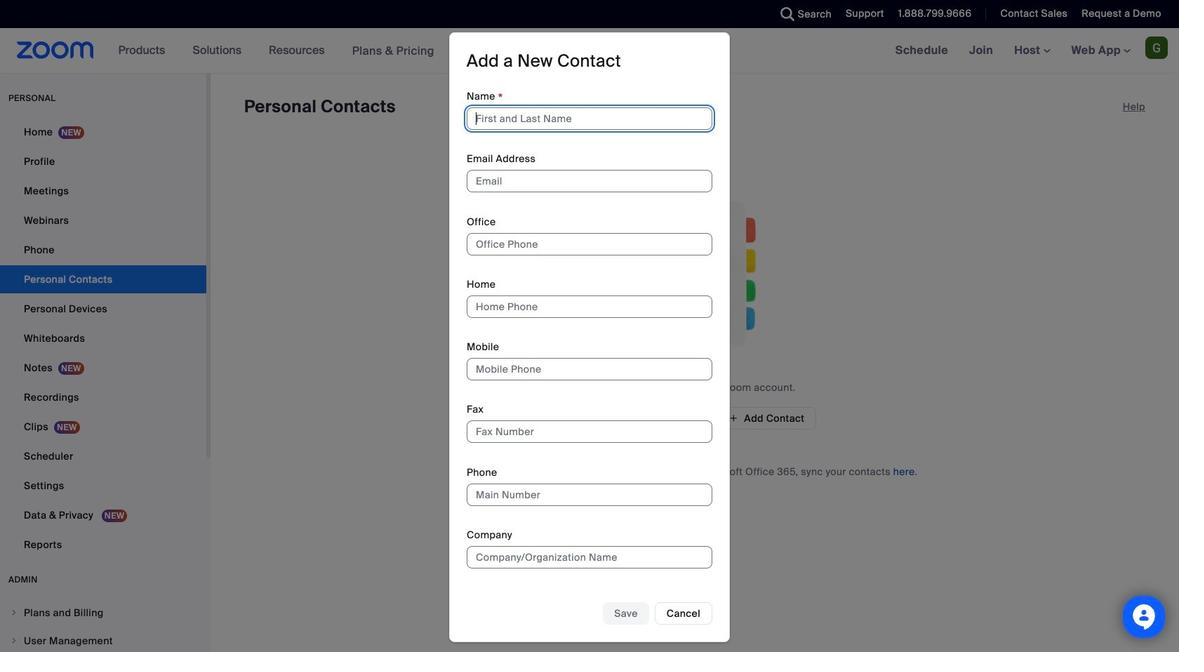 Task type: vqa. For each thing, say whether or not it's contained in the screenshot.
add image to the right
yes



Task type: describe. For each thing, give the bounding box(es) containing it.
personal menu menu
[[0, 118, 206, 560]]

Company/Organization Name text field
[[467, 546, 713, 569]]

zoom logo image
[[17, 41, 94, 59]]

Fax Number text field
[[467, 421, 713, 443]]

Home Phone text field
[[467, 295, 713, 318]]

admin menu menu
[[0, 600, 206, 652]]

Main Number text field
[[467, 483, 713, 506]]

Mobile Phone text field
[[467, 358, 713, 381]]

product information navigation
[[108, 28, 445, 74]]



Task type: locate. For each thing, give the bounding box(es) containing it.
meetings navigation
[[885, 28, 1179, 74]]

0 horizontal spatial add image
[[585, 411, 594, 425]]

add image
[[585, 411, 594, 425], [729, 412, 739, 425]]

1 horizontal spatial add image
[[729, 412, 739, 425]]

Email text field
[[467, 170, 713, 193]]

First and Last Name text field
[[467, 108, 713, 130]]

banner
[[0, 28, 1179, 74]]

dialog
[[449, 33, 730, 642]]

Office Phone text field
[[467, 233, 713, 255]]



